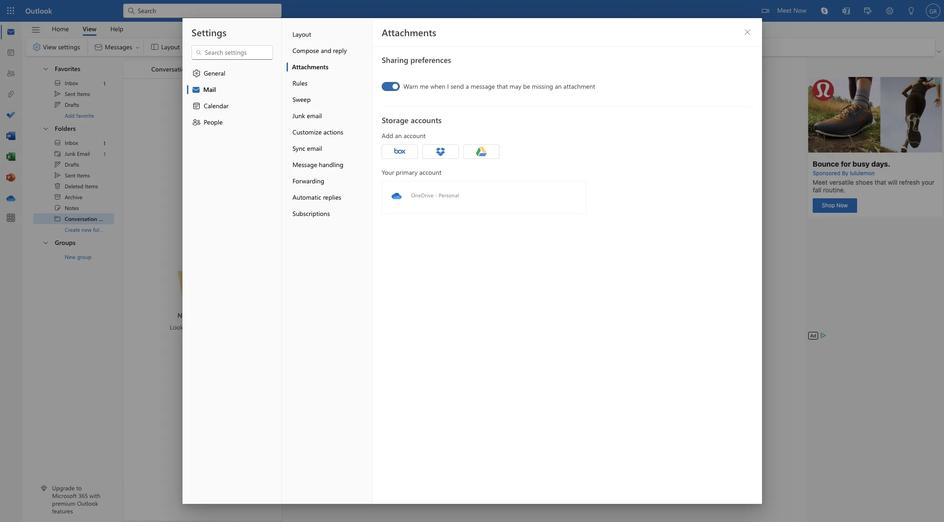 Task type: locate. For each thing, give the bounding box(es) containing it.
1 down folders tree item
[[103, 139, 106, 147]]

group
[[77, 253, 92, 260]]

 left groups
[[42, 239, 49, 246]]

2  from the top
[[54, 172, 61, 179]]

0 vertical spatial junk
[[292, 111, 305, 120]]

1  from the top
[[54, 90, 61, 97]]

1 drafts from the top
[[65, 101, 79, 108]]

2 vertical spatial 
[[42, 239, 49, 246]]

tree item up "deleted"
[[33, 170, 114, 181]]

folder inside tree item
[[93, 226, 107, 233]]

junk right the 
[[65, 150, 76, 157]]

6 tree item from the top
[[33, 159, 114, 170]]

inbox down favorites tree item
[[65, 79, 78, 87]]

tree
[[33, 137, 117, 235]]

tree item up create
[[33, 213, 117, 224]]

1 vertical spatial 
[[192, 69, 201, 78]]

0 vertical spatial add
[[65, 112, 75, 119]]

 up 
[[192, 69, 201, 78]]

 up the 
[[54, 139, 61, 146]]

0 horizontal spatial conversation
[[65, 215, 97, 222]]

1 vertical spatial account
[[419, 168, 441, 177]]


[[54, 204, 61, 212]]

1
[[103, 79, 106, 87], [103, 139, 106, 147], [103, 150, 106, 157]]

tree item up  junk email
[[33, 137, 114, 148]]

tab list
[[45, 22, 130, 36]]

0 vertical spatial items
[[77, 90, 90, 97]]

drafts up add favorite 'tree item' on the left
[[65, 101, 79, 108]]

powerpoint image
[[6, 173, 15, 183]]

view left help
[[83, 24, 97, 33]]

settings tab list
[[182, 18, 282, 504]]

a
[[466, 82, 469, 91]]

view left settings
[[43, 42, 56, 51]]

i
[[447, 82, 449, 91]]

view
[[83, 24, 97, 33], [43, 42, 56, 51]]

subscriptions button
[[286, 206, 372, 222]]

view inside view button
[[83, 24, 97, 33]]

attachments inside button
[[292, 63, 328, 71]]

1 horizontal spatial junk
[[292, 111, 305, 120]]

1 vertical spatial attachments
[[292, 63, 328, 71]]

drafts inside  sent items  drafts
[[65, 101, 79, 108]]


[[54, 215, 61, 222]]

add
[[65, 112, 75, 119], [382, 131, 393, 140]]

outlook banner
[[0, 0, 944, 22]]

 inside  drafts  sent items  deleted items  archive  notes  conversation history
[[54, 161, 61, 168]]

5 tree item from the top
[[33, 148, 114, 159]]

1 vertical spatial 
[[54, 172, 61, 179]]

2 drafts from the top
[[65, 161, 79, 168]]

1 horizontal spatial history
[[191, 65, 212, 73]]

0 vertical spatial history
[[191, 65, 212, 73]]


[[762, 7, 769, 14]]

attachments down the compose
[[292, 63, 328, 71]]


[[42, 65, 49, 72], [42, 125, 49, 132], [42, 239, 49, 246]]

tree item up add favorite
[[33, 99, 114, 110]]

2  inbox from the top
[[54, 139, 78, 146]]

1 horizontal spatial view
[[83, 24, 97, 33]]

1 vertical spatial drafts
[[65, 161, 79, 168]]

items up "deleted"
[[77, 172, 90, 179]]

accounts
[[411, 115, 442, 125]]

sent up "deleted"
[[65, 172, 75, 179]]


[[54, 90, 61, 97], [54, 172, 61, 179]]

1 horizontal spatial 
[[192, 69, 201, 78]]

now
[[794, 6, 807, 14]]

attachments inside tab panel
[[382, 26, 436, 38]]

1  button from the top
[[38, 61, 53, 76]]

 inbox inside favorites tree
[[54, 79, 78, 87]]

0 vertical spatial attachments
[[382, 26, 436, 38]]

history down ""
[[191, 65, 212, 73]]

items right "deleted"
[[85, 183, 98, 190]]

premium
[[52, 500, 76, 507]]

onedrive image
[[391, 191, 402, 202]]

may
[[510, 82, 521, 91]]

looks
[[170, 323, 186, 331]]

folder inside nothing in folder looks empty over here.
[[210, 311, 227, 320]]

attachments
[[382, 26, 436, 38], [292, 63, 328, 71]]

1 vertical spatial an
[[395, 131, 402, 140]]

dialog containing settings
[[0, 0, 944, 522]]

1 horizontal spatial conversation
[[151, 65, 189, 73]]

11 tree item from the top
[[33, 213, 117, 224]]

your
[[382, 168, 394, 177]]

1 vertical spatial email
[[307, 144, 322, 153]]

1 vertical spatial junk
[[65, 150, 76, 157]]

1 vertical spatial 
[[54, 161, 61, 168]]

email
[[307, 111, 322, 120], [307, 144, 322, 153]]

8 tree item from the top
[[33, 181, 114, 192]]

 button
[[27, 22, 45, 38]]

9 tree item from the top
[[33, 192, 114, 202]]

0 vertical spatial 
[[54, 79, 61, 87]]

tree item containing 
[[33, 213, 117, 224]]

1 vertical spatial outlook
[[77, 500, 98, 507]]

items up favorite
[[77, 90, 90, 97]]

1 sent from the top
[[65, 90, 75, 97]]

1 horizontal spatial an
[[555, 82, 562, 91]]

word image
[[6, 132, 15, 141]]

folders tree item
[[33, 121, 114, 137]]

account for your primary account
[[419, 168, 441, 177]]

1  inbox from the top
[[54, 79, 78, 87]]

3  button from the top
[[38, 235, 53, 250]]

1 vertical spatial history
[[99, 215, 117, 222]]

0 vertical spatial sent
[[65, 90, 75, 97]]

0 vertical spatial 
[[54, 90, 61, 97]]

2 sent from the top
[[65, 172, 75, 179]]

 left favorites
[[42, 65, 49, 72]]

history up "create new folder"
[[99, 215, 117, 222]]

 for 
[[54, 79, 61, 87]]

0 vertical spatial 
[[32, 43, 41, 52]]

0 horizontal spatial attachments
[[292, 63, 328, 71]]

 for favorites
[[42, 65, 49, 72]]

message
[[471, 82, 495, 91]]

0 horizontal spatial 
[[32, 43, 41, 52]]

-
[[435, 192, 437, 199]]

folders
[[55, 124, 76, 133]]

1 vertical spatial 
[[42, 125, 49, 132]]

an
[[555, 82, 562, 91], [395, 131, 402, 140]]

1 1 from the top
[[103, 79, 106, 87]]

0 vertical spatial folder
[[93, 226, 107, 233]]

1 vertical spatial folder
[[210, 311, 227, 320]]

outlook down to on the bottom left of page
[[77, 500, 98, 507]]

4 tree item from the top
[[33, 137, 114, 148]]

 button inside favorites tree item
[[38, 61, 53, 76]]

0 vertical spatial 
[[42, 65, 49, 72]]

tree item down archive
[[33, 202, 114, 213]]

 up add favorite 'tree item' on the left
[[54, 101, 61, 108]]

0 vertical spatial conversation
[[151, 65, 189, 73]]

document containing settings
[[0, 0, 944, 522]]

tree item containing 
[[33, 148, 114, 159]]

0 vertical spatial inbox
[[65, 79, 78, 87]]

folder right new at left
[[93, 226, 107, 233]]

tree item down folders tree item
[[33, 148, 114, 159]]

message
[[292, 160, 317, 169]]

3  from the top
[[42, 239, 49, 246]]

 button
[[213, 62, 228, 77]]

compose and reply
[[292, 46, 347, 55]]


[[394, 146, 405, 157]]

an right missing
[[555, 82, 562, 91]]

attachments up sharing preferences
[[382, 26, 436, 38]]

1  from the top
[[54, 101, 61, 108]]

 inside folders tree item
[[42, 125, 49, 132]]

0 horizontal spatial add
[[65, 112, 75, 119]]

items
[[77, 90, 90, 97], [77, 172, 90, 179], [85, 183, 98, 190]]

 inside favorites tree
[[54, 79, 61, 87]]

groups tree item
[[33, 235, 114, 251]]

account down "storage accounts"
[[403, 131, 426, 140]]

tree item
[[33, 77, 114, 88], [33, 88, 114, 99], [33, 99, 114, 110], [33, 137, 114, 148], [33, 148, 114, 159], [33, 159, 114, 170], [33, 170, 114, 181], [33, 181, 114, 192], [33, 192, 114, 202], [33, 202, 114, 213], [33, 213, 117, 224]]

 inside  drafts  sent items  deleted items  archive  notes  conversation history
[[54, 172, 61, 179]]

 inbox
[[54, 79, 78, 87], [54, 139, 78, 146]]

tree item down "deleted"
[[33, 192, 114, 202]]

compose and reply button
[[286, 43, 372, 59]]

microsoft
[[52, 492, 77, 500]]

1 inside favorites tree
[[103, 79, 106, 87]]

junk email
[[292, 111, 322, 120]]

0 vertical spatial  inbox
[[54, 79, 78, 87]]

1 email from the top
[[307, 111, 322, 120]]

junk down sweep
[[292, 111, 305, 120]]

conversation
[[151, 65, 189, 73], [65, 215, 97, 222]]

dialog
[[0, 0, 944, 522]]

2 tree item from the top
[[33, 88, 114, 99]]

account
[[403, 131, 426, 140], [419, 168, 441, 177]]

inbox inside tree
[[65, 139, 78, 146]]

 inbox down favorites
[[54, 79, 78, 87]]

 junk email
[[54, 150, 90, 157]]

1 vertical spatial view
[[43, 42, 56, 51]]

 inbox inside tree
[[54, 139, 78, 146]]

email up customize actions
[[307, 111, 322, 120]]

history
[[191, 65, 212, 73], [99, 215, 117, 222]]

2 email from the top
[[307, 144, 322, 153]]

 for  view settings
[[32, 43, 41, 52]]

0 vertical spatial  button
[[38, 61, 53, 76]]

 heading
[[140, 60, 228, 78]]

0 vertical spatial drafts
[[65, 101, 79, 108]]

1 vertical spatial sent
[[65, 172, 75, 179]]

email for junk email
[[307, 111, 322, 120]]

2  from the top
[[42, 125, 49, 132]]

 button inside groups tree item
[[38, 235, 53, 250]]

application
[[0, 0, 944, 522]]

 inside settings tab list
[[192, 69, 201, 78]]

automatic replies button
[[286, 189, 372, 206]]

2  from the top
[[54, 161, 61, 168]]

sent
[[65, 90, 75, 97], [65, 172, 75, 179]]

message list section
[[123, 58, 282, 522]]

1 vertical spatial  inbox
[[54, 139, 78, 146]]

onedrive image
[[6, 194, 15, 203]]

and
[[321, 46, 331, 55]]

0 horizontal spatial view
[[43, 42, 56, 51]]

2 inbox from the top
[[65, 139, 78, 146]]

2 vertical spatial 1
[[103, 150, 106, 157]]

0 horizontal spatial history
[[99, 215, 117, 222]]

tree containing 
[[33, 137, 117, 235]]

 inside  sent items  drafts
[[54, 101, 61, 108]]

0 vertical spatial account
[[403, 131, 426, 140]]

inbox for sent items
[[65, 79, 78, 87]]

outlook
[[25, 6, 52, 15], [77, 500, 98, 507]]

1  from the top
[[54, 79, 61, 87]]

0 horizontal spatial junk
[[65, 150, 76, 157]]

1 right "email"
[[103, 150, 106, 157]]

2  button from the top
[[38, 121, 53, 136]]

1 down favorites tree item
[[103, 79, 106, 87]]

sync email button
[[286, 140, 372, 157]]

set your advertising preferences image
[[820, 332, 827, 339]]

email right sync
[[307, 144, 322, 153]]

add up the folders
[[65, 112, 75, 119]]

 inside groups tree item
[[42, 239, 49, 246]]

document
[[0, 0, 944, 522]]

junk inside junk email button
[[292, 111, 305, 120]]

0 horizontal spatial folder
[[93, 226, 107, 233]]

 down  "button"
[[32, 43, 41, 52]]

junk
[[292, 111, 305, 120], [65, 150, 76, 157]]

drafts down  junk email
[[65, 161, 79, 168]]

customize actions
[[292, 128, 343, 136]]

 button left favorites
[[38, 61, 53, 76]]

settings heading
[[191, 26, 226, 38]]

tree item up archive
[[33, 181, 114, 192]]

add inside 'tree item'
[[65, 112, 75, 119]]

 for folders
[[42, 125, 49, 132]]

create new folder
[[65, 226, 107, 233]]

tree item up add favorite 'tree item' on the left
[[33, 88, 114, 99]]

1 horizontal spatial outlook
[[77, 500, 98, 507]]

 left the folders
[[42, 125, 49, 132]]

1 vertical spatial items
[[77, 172, 90, 179]]

1 horizontal spatial attachments
[[382, 26, 436, 38]]

1 horizontal spatial add
[[382, 131, 393, 140]]

1 vertical spatial 
[[54, 139, 61, 146]]

inbox inside favorites tree
[[65, 79, 78, 87]]

conversation down layout group
[[151, 65, 189, 73]]

1 vertical spatial  button
[[38, 121, 53, 136]]

 button left the folders
[[38, 121, 53, 136]]

an down storage
[[395, 131, 402, 140]]

2  from the top
[[54, 139, 61, 146]]

drafts inside  drafts  sent items  deleted items  archive  notes  conversation history
[[65, 161, 79, 168]]

 inside favorites tree item
[[42, 65, 49, 72]]

1  from the top
[[42, 65, 49, 72]]

 inside  view settings
[[32, 43, 41, 52]]

conversation up "create new folder"
[[65, 215, 97, 222]]

1 for sent items
[[103, 79, 106, 87]]

1 vertical spatial conversation
[[65, 215, 97, 222]]

10 tree item from the top
[[33, 202, 114, 213]]

automatic replies
[[292, 193, 341, 202]]

account for add an account
[[403, 131, 426, 140]]

inbox up  junk email
[[65, 139, 78, 146]]

 inbox up  junk email
[[54, 139, 78, 146]]

 for groups
[[42, 239, 49, 246]]

left-rail-appbar navigation
[[2, 22, 20, 209]]

to
[[76, 484, 82, 492]]

inbox for junk email
[[65, 139, 78, 146]]

 button
[[38, 61, 53, 76], [38, 121, 53, 136], [38, 235, 53, 250]]

forwarding
[[292, 177, 324, 185]]


[[54, 150, 61, 157]]

2 vertical spatial  button
[[38, 235, 53, 250]]

personal
[[439, 192, 459, 199]]

1 inbox from the top
[[65, 79, 78, 87]]

add inside attachments tab panel
[[382, 131, 393, 140]]

outlook up the 
[[25, 6, 52, 15]]

tab list containing home
[[45, 22, 130, 36]]

sync email
[[292, 144, 322, 153]]

0 horizontal spatial an
[[395, 131, 402, 140]]

layout group
[[146, 38, 235, 56]]

0 horizontal spatial outlook
[[25, 6, 52, 15]]

view button
[[76, 22, 103, 36]]

 button inside folders tree item
[[38, 121, 53, 136]]

account down  button
[[419, 168, 441, 177]]

email for sync email
[[307, 144, 322, 153]]

 inbox for sent items
[[54, 79, 78, 87]]

1 vertical spatial 1
[[103, 139, 106, 147]]

0 vertical spatial 1
[[103, 79, 106, 87]]

1 vertical spatial inbox
[[65, 139, 78, 146]]

missing
[[532, 82, 553, 91]]

layout
[[292, 30, 311, 38]]

0 vertical spatial email
[[307, 111, 322, 120]]

0 vertical spatial view
[[83, 24, 97, 33]]

 button left groups
[[38, 235, 53, 250]]

folder up over
[[210, 311, 227, 320]]

1 vertical spatial add
[[382, 131, 393, 140]]

tree item down favorites
[[33, 77, 114, 88]]

 up add favorite 'tree item' on the left
[[54, 90, 61, 97]]

sent up add favorite 'tree item' on the left
[[65, 90, 75, 97]]

calendar image
[[6, 48, 15, 58]]

 inbox for junk email
[[54, 139, 78, 146]]

1 horizontal spatial folder
[[210, 311, 227, 320]]

add down storage
[[382, 131, 393, 140]]

junk email button
[[286, 108, 372, 124]]

with
[[89, 492, 100, 500]]

0 vertical spatial 
[[54, 101, 61, 108]]

2 1 from the top
[[103, 139, 106, 147]]

 button for groups
[[38, 235, 53, 250]]

 down the 
[[54, 161, 61, 168]]

tree item down  junk email
[[33, 159, 114, 170]]

when
[[430, 82, 445, 91]]

 up 
[[54, 172, 61, 179]]

me
[[420, 82, 429, 91]]

here.
[[221, 323, 235, 331]]

 down favorites
[[54, 79, 61, 87]]

0 vertical spatial outlook
[[25, 6, 52, 15]]

storage accounts
[[382, 115, 442, 125]]

archive
[[65, 193, 82, 201]]



Task type: vqa. For each thing, say whether or not it's contained in the screenshot.
24
no



Task type: describe. For each thing, give the bounding box(es) containing it.
favorite
[[76, 112, 94, 119]]

preferences
[[410, 55, 451, 65]]

folder for new
[[93, 226, 107, 233]]

home button
[[45, 22, 76, 36]]

 inside  sent items  drafts
[[54, 90, 61, 97]]

favorites tree item
[[33, 61, 114, 77]]

favorites
[[55, 64, 80, 73]]

send
[[451, 82, 464, 91]]

sharing
[[382, 55, 408, 65]]

Search settings search field
[[202, 48, 263, 57]]

mail image
[[6, 28, 15, 37]]

automatic
[[292, 193, 321, 202]]

message handling
[[292, 160, 343, 169]]

outlook inside banner
[[25, 6, 52, 15]]

upgrade to microsoft 365 with premium outlook features
[[52, 484, 100, 515]]

new
[[65, 253, 76, 260]]

attachment
[[563, 82, 595, 91]]

tree item containing 
[[33, 192, 114, 202]]

your primary account
[[382, 168, 441, 177]]

rules
[[292, 79, 307, 87]]

view inside  view settings
[[43, 42, 56, 51]]

onedrive
[[411, 192, 433, 199]]

 drafts  sent items  deleted items  archive  notes  conversation history
[[54, 161, 117, 222]]

settings
[[191, 26, 226, 38]]

sent inside  drafts  sent items  deleted items  archive  notes  conversation history
[[65, 172, 75, 179]]

3 1 from the top
[[103, 150, 106, 157]]

warn
[[403, 82, 418, 91]]

 button for favorites
[[38, 61, 53, 76]]

tree item containing 
[[33, 181, 114, 192]]

rules button
[[286, 75, 372, 91]]

favorites tree
[[33, 58, 114, 121]]

conversation history 
[[151, 65, 225, 74]]

create
[[65, 226, 80, 233]]

conversation inside conversation history 
[[151, 65, 189, 73]]

notes
[[65, 204, 79, 212]]

 button for folders
[[38, 121, 53, 136]]

meet now
[[777, 6, 807, 14]]

 for 
[[54, 139, 61, 146]]

mail
[[203, 85, 216, 94]]

warn me when i send a message that may be missing an attachment
[[403, 82, 595, 91]]

in
[[203, 311, 208, 320]]

add for add favorite
[[65, 112, 75, 119]]

people image
[[6, 69, 15, 78]]

conversation inside  drafts  sent items  deleted items  archive  notes  conversation history
[[65, 215, 97, 222]]

storage
[[382, 115, 409, 125]]

365
[[78, 492, 88, 500]]


[[54, 183, 61, 190]]

upgrade
[[52, 484, 75, 492]]

be
[[523, 82, 530, 91]]

7 tree item from the top
[[33, 170, 114, 181]]

outlook inside upgrade to microsoft 365 with premium outlook features
[[77, 500, 98, 507]]

that
[[497, 82, 508, 91]]

attachments heading
[[382, 26, 436, 38]]

message handling button
[[286, 157, 372, 173]]

history inside conversation history 
[[191, 65, 212, 73]]

add favorite
[[65, 112, 94, 119]]


[[54, 193, 61, 201]]

to do image
[[6, 111, 15, 120]]

customize
[[292, 128, 322, 136]]

0 vertical spatial an
[[555, 82, 562, 91]]

forwarding button
[[286, 173, 372, 189]]

items inside  sent items  drafts
[[77, 90, 90, 97]]

1 tree item from the top
[[33, 77, 114, 88]]

people
[[204, 118, 223, 126]]

history inside  drafts  sent items  deleted items  archive  notes  conversation history
[[99, 215, 117, 222]]

attachments tab panel
[[373, 18, 762, 504]]

3 tree item from the top
[[33, 99, 114, 110]]

 button
[[740, 25, 755, 39]]

more apps image
[[6, 214, 15, 223]]

help button
[[104, 22, 130, 36]]

sweep button
[[286, 91, 372, 108]]

handling
[[319, 160, 343, 169]]

1 for junk email
[[103, 139, 106, 147]]

help
[[110, 24, 123, 33]]

settings
[[58, 42, 80, 51]]

folder for in
[[210, 311, 227, 320]]

meet
[[777, 6, 792, 14]]

outlook link
[[25, 0, 52, 22]]

over
[[207, 323, 220, 331]]

sent inside  sent items  drafts
[[65, 90, 75, 97]]


[[192, 118, 201, 127]]


[[31, 25, 41, 35]]

general
[[204, 69, 225, 77]]

 sent items  drafts
[[54, 90, 90, 108]]

add an account
[[382, 131, 426, 140]]


[[192, 101, 201, 111]]


[[195, 49, 202, 56]]

2 vertical spatial items
[[85, 183, 98, 190]]

application containing settings
[[0, 0, 944, 522]]

files image
[[6, 90, 15, 99]]


[[435, 146, 446, 157]]


[[744, 29, 751, 36]]

replies
[[323, 193, 341, 202]]

new group
[[65, 253, 92, 260]]

customize actions button
[[286, 124, 372, 140]]

 for 
[[192, 69, 201, 78]]

 view settings
[[32, 42, 80, 52]]

home
[[52, 24, 69, 33]]

sync
[[292, 144, 305, 153]]

layout button
[[286, 26, 372, 43]]

calendar
[[204, 101, 228, 110]]

sharing preferences
[[382, 55, 451, 65]]

compose
[[292, 46, 319, 55]]

excel image
[[6, 153, 15, 162]]

email
[[77, 150, 90, 157]]

 button
[[382, 144, 418, 159]]

 button
[[422, 144, 459, 159]]

reply
[[333, 46, 347, 55]]

add favorite tree item
[[33, 110, 114, 121]]

add for add an account
[[382, 131, 393, 140]]

nothing
[[178, 311, 201, 320]]

new group tree item
[[33, 251, 114, 262]]

deleted
[[65, 183, 83, 190]]

features
[[52, 507, 73, 515]]

tree item containing 
[[33, 202, 114, 213]]

new
[[82, 226, 92, 233]]

create new folder tree item
[[33, 224, 114, 235]]

sweep
[[292, 95, 311, 104]]

premium features image
[[41, 486, 47, 492]]

onedrive - personal
[[411, 192, 459, 199]]



